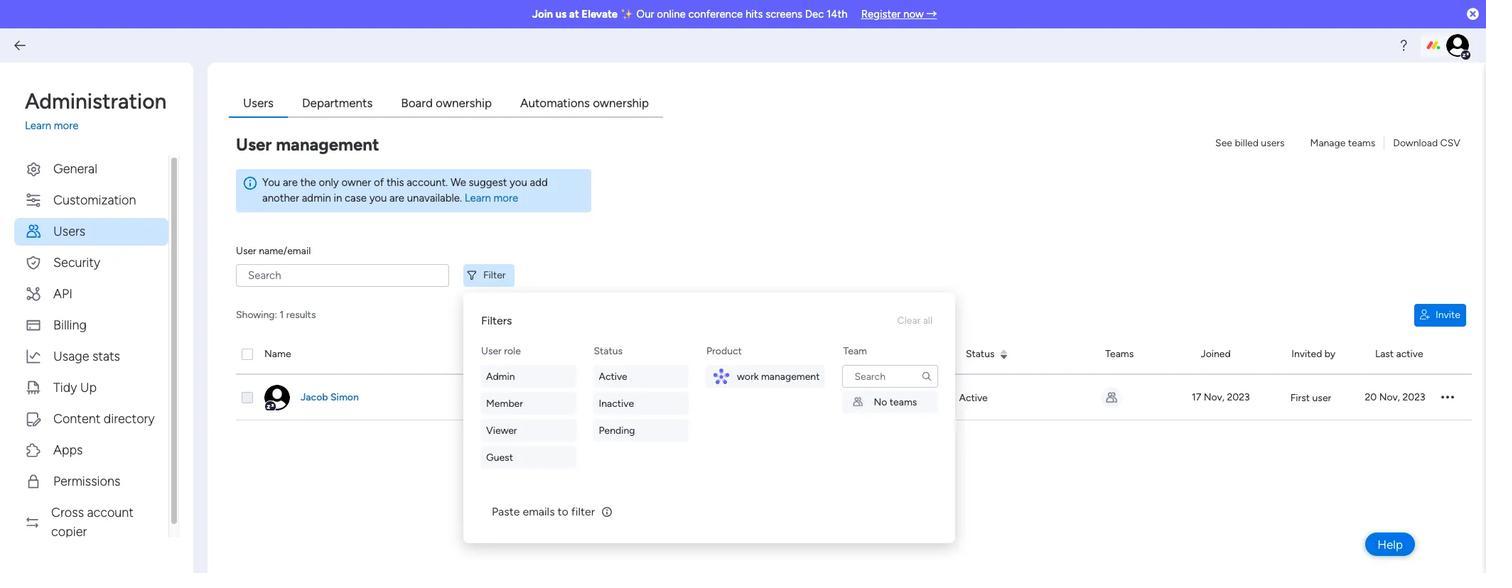 Task type: vqa. For each thing, say whether or not it's contained in the screenshot.
IN THE OFFICE
no



Task type: locate. For each thing, give the bounding box(es) containing it.
0 vertical spatial learn
[[25, 119, 51, 132]]

ownership right board
[[436, 96, 492, 110]]

jacob simon link
[[299, 391, 361, 405]]

apps button
[[14, 437, 169, 465]]

user up work management button
[[699, 348, 720, 361]]

you left add
[[510, 176, 528, 189]]

joined
[[1201, 348, 1231, 361]]

1 horizontal spatial management
[[762, 371, 820, 383]]

0 horizontal spatial user role
[[481, 346, 521, 358]]

14th
[[827, 8, 848, 21]]

see
[[1216, 137, 1233, 149]]

security button
[[14, 249, 169, 277]]

teams inside 'button'
[[1349, 137, 1376, 149]]

work management
[[737, 371, 820, 383]]

you
[[510, 176, 528, 189], [369, 192, 387, 205]]

ownership
[[436, 96, 492, 110], [593, 96, 649, 110]]

learn more link down the administration
[[25, 118, 179, 134]]

0 vertical spatial you
[[510, 176, 528, 189]]

0 horizontal spatial you
[[369, 192, 387, 205]]

you down of
[[369, 192, 387, 205]]

learn more
[[465, 192, 519, 205]]

dec
[[805, 8, 824, 21]]

nov, right 20
[[1380, 391, 1401, 404]]

0 horizontal spatial teams
[[890, 396, 918, 409]]

grid containing name
[[236, 335, 1473, 560]]

users up user management
[[243, 96, 274, 110]]

jacob
[[301, 391, 328, 404]]

0 vertical spatial more
[[54, 119, 79, 132]]

user
[[236, 134, 272, 155], [236, 245, 257, 257], [481, 346, 502, 358], [699, 348, 720, 361]]

invited by
[[1292, 348, 1336, 361]]

api
[[53, 286, 72, 302]]

active inside row
[[960, 392, 988, 404]]

0 horizontal spatial are
[[283, 176, 298, 189]]

team
[[844, 346, 868, 358]]

case
[[345, 192, 367, 205]]

teams for no teams
[[890, 396, 918, 409]]

ownership for board ownership
[[436, 96, 492, 110]]

1 horizontal spatial teams
[[1349, 137, 1376, 149]]

management up only
[[276, 134, 379, 155]]

all
[[923, 315, 933, 327]]

permissions button
[[14, 468, 169, 496]]

directory
[[104, 411, 155, 427]]

0 horizontal spatial active
[[599, 371, 628, 383]]

1 vertical spatial you
[[369, 192, 387, 205]]

1 2023 from the left
[[1228, 391, 1251, 404]]

1 horizontal spatial user role
[[699, 348, 739, 361]]

management for user management
[[276, 134, 379, 155]]

0 vertical spatial active
[[599, 371, 628, 383]]

filters
[[481, 314, 512, 328]]

learn down the administration
[[25, 119, 51, 132]]

0 horizontal spatial ownership
[[436, 96, 492, 110]]

2023 for 17 nov, 2023
[[1228, 391, 1251, 404]]

1 row from the top
[[236, 335, 1473, 375]]

2 nov, from the left
[[1380, 391, 1401, 404]]

management inside button
[[762, 371, 820, 383]]

ownership for automations ownership
[[593, 96, 649, 110]]

nov, right 17
[[1204, 391, 1225, 404]]

users
[[1262, 137, 1285, 149]]

more down the administration
[[54, 119, 79, 132]]

see billed users button
[[1210, 132, 1291, 155]]

are left the
[[283, 176, 298, 189]]

1 vertical spatial users
[[53, 224, 85, 239]]

add or edit team image
[[1101, 387, 1123, 409]]

role up admin
[[504, 346, 521, 358]]

automations ownership link
[[506, 91, 663, 118]]

users
[[243, 96, 274, 110], [53, 224, 85, 239]]

0 horizontal spatial more
[[54, 119, 79, 132]]

2 2023 from the left
[[1403, 391, 1426, 404]]

board ownership link
[[387, 91, 506, 118]]

email
[[496, 348, 520, 361]]

admin
[[302, 192, 331, 205]]

2 ownership from the left
[[593, 96, 649, 110]]

1 horizontal spatial active
[[960, 392, 988, 404]]

1 vertical spatial learn
[[465, 192, 491, 205]]

2023
[[1228, 391, 1251, 404], [1403, 391, 1426, 404]]

management right work
[[762, 371, 820, 383]]

screens
[[766, 8, 803, 21]]

2 row from the top
[[236, 375, 1473, 421]]

status
[[594, 346, 623, 358], [966, 348, 995, 361]]

no
[[874, 396, 888, 409]]

first user
[[1291, 392, 1332, 404]]

1 vertical spatial active
[[960, 392, 988, 404]]

teams right "manage"
[[1349, 137, 1376, 149]]

row
[[236, 335, 1473, 375], [236, 375, 1473, 421]]

1 horizontal spatial learn
[[465, 192, 491, 205]]

manage teams button
[[1305, 132, 1382, 155]]

0 vertical spatial teams
[[1349, 137, 1376, 149]]

role up work
[[722, 348, 739, 361]]

are down this
[[390, 192, 405, 205]]

learn
[[25, 119, 51, 132], [465, 192, 491, 205]]

1 horizontal spatial you
[[510, 176, 528, 189]]

0 vertical spatial management
[[276, 134, 379, 155]]

0 vertical spatial are
[[283, 176, 298, 189]]

last
[[1376, 348, 1395, 361]]

learn down suggest
[[465, 192, 491, 205]]

api button
[[14, 281, 169, 308]]

users up security
[[53, 224, 85, 239]]

you
[[262, 176, 280, 189]]

suggest
[[469, 176, 507, 189]]

ownership right automations
[[593, 96, 649, 110]]

0 horizontal spatial management
[[276, 134, 379, 155]]

1 horizontal spatial ownership
[[593, 96, 649, 110]]

member button
[[481, 393, 576, 415]]

no teams button
[[843, 391, 939, 414]]

more down suggest
[[494, 192, 519, 205]]

1 vertical spatial teams
[[890, 396, 918, 409]]

active button
[[593, 365, 689, 388]]

1 vertical spatial management
[[762, 371, 820, 383]]

user role
[[481, 346, 521, 358], [699, 348, 739, 361]]

pending button
[[593, 420, 689, 442]]

us
[[556, 8, 567, 21]]

customization
[[53, 192, 136, 208]]

1
[[280, 309, 284, 321]]

user role up work
[[699, 348, 739, 361]]

0 horizontal spatial 2023
[[1228, 391, 1251, 404]]

now
[[904, 8, 924, 21]]

jacob simon
[[301, 391, 359, 404]]

0 horizontal spatial learn
[[25, 119, 51, 132]]

1 vertical spatial more
[[494, 192, 519, 205]]

grid
[[236, 335, 1473, 560]]

another
[[262, 192, 299, 205]]

board ownership
[[401, 96, 492, 110]]

viewer
[[486, 425, 517, 437]]

teams right no
[[890, 396, 918, 409]]

join
[[532, 8, 553, 21]]

0 vertical spatial users
[[243, 96, 274, 110]]

1 horizontal spatial nov,
[[1380, 391, 1401, 404]]

1 horizontal spatial role
[[722, 348, 739, 361]]

user
[[1313, 392, 1332, 404]]

user down users link
[[236, 134, 272, 155]]

2023 left v2 ellipsis icon
[[1403, 391, 1426, 404]]

copier
[[51, 524, 87, 540]]

board
[[401, 96, 433, 110]]

2023 right 17
[[1228, 391, 1251, 404]]

1 horizontal spatial are
[[390, 192, 405, 205]]

user left name/email
[[236, 245, 257, 257]]

more
[[54, 119, 79, 132], [494, 192, 519, 205]]

users inside users button
[[53, 224, 85, 239]]

manage teams
[[1311, 137, 1376, 149]]

user role up admin
[[481, 346, 521, 358]]

teams
[[1349, 137, 1376, 149], [890, 396, 918, 409]]

guest
[[486, 452, 513, 464]]

management
[[276, 134, 379, 155], [762, 371, 820, 383]]

name
[[265, 348, 291, 361]]

1 horizontal spatial more
[[494, 192, 519, 205]]

user role inside row
[[699, 348, 739, 361]]

work management button
[[706, 365, 826, 388]]

1 vertical spatial learn more link
[[465, 192, 519, 205]]

automations
[[521, 96, 590, 110]]

1 horizontal spatial users
[[243, 96, 274, 110]]

teams inside button
[[890, 396, 918, 409]]

v2 ellipsis image
[[1442, 391, 1455, 404]]

None search field
[[843, 365, 939, 388]]

1 horizontal spatial 2023
[[1403, 391, 1426, 404]]

0 vertical spatial learn more link
[[25, 118, 179, 134]]

0 horizontal spatial users
[[53, 224, 85, 239]]

user inside row
[[699, 348, 720, 361]]

learn more link down suggest
[[465, 192, 519, 205]]

1 horizontal spatial status
[[966, 348, 995, 361]]

0 horizontal spatial nov,
[[1204, 391, 1225, 404]]

1 nov, from the left
[[1204, 391, 1225, 404]]

1 ownership from the left
[[436, 96, 492, 110]]

up
[[80, 380, 97, 396]]

active
[[1397, 348, 1424, 361]]



Task type: describe. For each thing, give the bounding box(es) containing it.
showing:
[[236, 309, 277, 321]]

1 vertical spatial are
[[390, 192, 405, 205]]

content directory button
[[14, 406, 169, 433]]

no teams
[[874, 396, 918, 409]]

tidy up button
[[14, 374, 169, 402]]

role inside row
[[722, 348, 739, 361]]

admin button
[[481, 365, 576, 388]]

content directory
[[53, 411, 155, 427]]

elevate
[[582, 8, 618, 21]]

at
[[569, 8, 579, 21]]

row containing name
[[236, 335, 1473, 375]]

20 nov, 2023
[[1366, 391, 1426, 404]]

teams
[[1106, 348, 1134, 361]]

manage
[[1311, 137, 1346, 149]]

invite button
[[1415, 304, 1467, 327]]

help image
[[1397, 38, 1412, 53]]

add
[[530, 176, 548, 189]]

showing: 1 results
[[236, 309, 316, 321]]

security
[[53, 255, 100, 271]]

simonjacob477@gmail.com
[[494, 392, 618, 404]]

guest button
[[481, 447, 576, 469]]

download csv
[[1394, 137, 1461, 149]]

work
[[737, 371, 759, 383]]

departments
[[302, 96, 373, 110]]

1 horizontal spatial learn more link
[[465, 192, 519, 205]]

search image
[[922, 371, 933, 383]]

more inside administration learn more
[[54, 119, 79, 132]]

active inside active button
[[599, 371, 628, 383]]

nov, for 20
[[1380, 391, 1401, 404]]

tidy
[[53, 380, 77, 396]]

17 nov, 2023
[[1192, 391, 1251, 404]]

users button
[[14, 218, 169, 246]]

management for work management
[[762, 371, 820, 383]]

customization button
[[14, 187, 169, 214]]

usage stats button
[[14, 343, 169, 371]]

join us at elevate ✨ our online conference hits screens dec 14th
[[532, 8, 848, 21]]

cross
[[51, 505, 84, 521]]

by
[[1325, 348, 1336, 361]]

users link
[[229, 91, 288, 118]]

last active
[[1376, 348, 1424, 361]]

help button
[[1366, 533, 1416, 557]]

20
[[1366, 391, 1378, 404]]

Search text field
[[236, 264, 449, 287]]

17
[[1192, 391, 1202, 404]]

✨
[[621, 8, 634, 21]]

user up admin
[[481, 346, 502, 358]]

2023 for 20 nov, 2023
[[1403, 391, 1426, 404]]

departments link
[[288, 91, 387, 118]]

download csv button
[[1388, 132, 1467, 155]]

administration learn more
[[25, 89, 167, 132]]

hits
[[746, 8, 763, 21]]

user name/email
[[236, 245, 311, 257]]

member
[[486, 398, 523, 410]]

general
[[53, 161, 97, 177]]

invited
[[1292, 348, 1323, 361]]

in
[[334, 192, 342, 205]]

products
[[854, 348, 894, 361]]

0 horizontal spatial status
[[594, 346, 623, 358]]

0 horizontal spatial learn more link
[[25, 118, 179, 134]]

register now →
[[862, 8, 937, 21]]

usage
[[53, 349, 89, 364]]

tidy up
[[53, 380, 97, 396]]

register now → link
[[862, 8, 937, 21]]

learn inside administration learn more
[[25, 119, 51, 132]]

billing
[[53, 317, 87, 333]]

unavailable.
[[407, 192, 462, 205]]

users inside users link
[[243, 96, 274, 110]]

this
[[387, 176, 404, 189]]

status inside row
[[966, 348, 995, 361]]

name/email
[[259, 245, 311, 257]]

simon
[[331, 391, 359, 404]]

cross account copier
[[51, 505, 134, 540]]

filter
[[484, 270, 506, 282]]

clear
[[898, 315, 921, 327]]

usage stats
[[53, 349, 120, 364]]

pending
[[599, 425, 635, 437]]

cross account copier button
[[14, 500, 169, 546]]

paste emails to filter
[[492, 506, 595, 519]]

back to workspace image
[[13, 38, 27, 53]]

component image
[[868, 386, 889, 408]]

see billed users
[[1216, 137, 1285, 149]]

register
[[862, 8, 901, 21]]

billed
[[1235, 137, 1259, 149]]

jacob simon image
[[265, 385, 290, 411]]

v2 surface invite image
[[1421, 310, 1431, 321]]

we
[[451, 176, 466, 189]]

conference
[[689, 8, 743, 21]]

teams for manage teams
[[1349, 137, 1376, 149]]

row containing jacob simon
[[236, 375, 1473, 421]]

emails
[[523, 506, 555, 519]]

paste emails to filter button
[[481, 498, 625, 527]]

→
[[927, 8, 937, 21]]

filter button
[[464, 265, 515, 287]]

the
[[300, 176, 316, 189]]

jacob simon image
[[1447, 34, 1470, 57]]

0 horizontal spatial role
[[504, 346, 521, 358]]

you are the only owner of this account. we suggest you add another admin in case you are unavailable.
[[262, 176, 548, 205]]

Search search field
[[843, 365, 939, 388]]

online
[[657, 8, 686, 21]]

nov, for 17
[[1204, 391, 1225, 404]]

general button
[[14, 155, 169, 183]]

billing button
[[14, 312, 169, 340]]

results
[[286, 309, 316, 321]]



